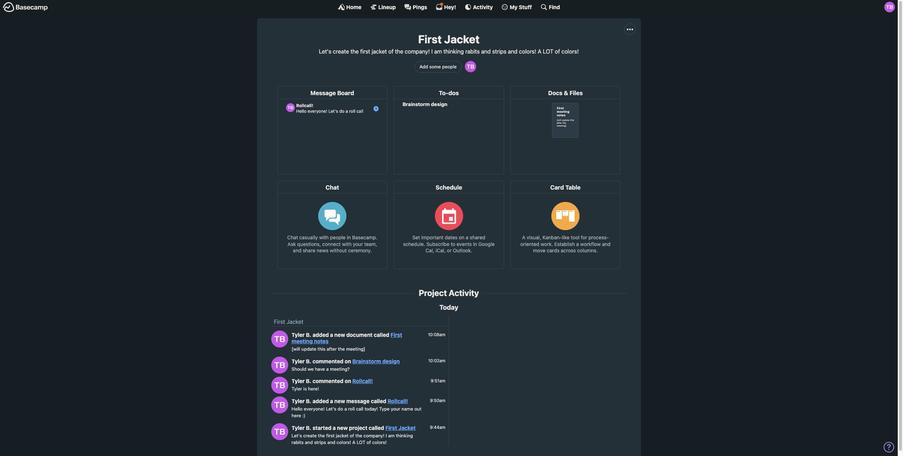 Task type: describe. For each thing, give the bounding box(es) containing it.
10:08am
[[428, 332, 446, 338]]

jacket for first jacket let's create the first jacket of the company! i am thinking rabits and strips and colors! a lot of colors!
[[444, 32, 480, 46]]

rollcall! link for tyler b. commented on
[[353, 379, 373, 385]]

a for document
[[330, 332, 333, 339]]

9:44am
[[430, 425, 446, 431]]

first for first jacket
[[274, 319, 285, 326]]

meeting?
[[330, 367, 350, 372]]

b. for tyler b. commented on brainstorm design
[[306, 359, 312, 365]]

1 vertical spatial activity
[[449, 288, 479, 298]]

commented for brainstorm design
[[313, 359, 344, 365]]

hey!
[[444, 4, 456, 10]]

0 vertical spatial rollcall!
[[353, 379, 373, 385]]

thinking inside let's create the first jacket of the company! i am thinking rabits and strips and colors! a lot of colors!
[[396, 433, 413, 439]]

a inside hello everyone! let's do a roll call today! type your name out here :)
[[345, 407, 347, 412]]

commented for rollcall!
[[313, 379, 344, 385]]

on for brainstorm
[[345, 359, 351, 365]]

main element
[[0, 0, 898, 14]]

added for document
[[313, 332, 329, 339]]

meeting]
[[346, 347, 365, 352]]

project activity
[[419, 288, 479, 298]]

tyler b. commented on brainstorm design
[[292, 359, 400, 365]]

today
[[440, 304, 459, 312]]

everyone!
[[304, 407, 325, 412]]

first inside the first jacket let's create the first jacket of the company! i am thinking rabits and strips and colors! a lot of colors!
[[360, 48, 370, 55]]

first jacket let's create the first jacket of the company! i am thinking rabits and strips and colors! a lot of colors!
[[319, 32, 579, 55]]

let's for first
[[319, 48, 332, 55]]

hey! button
[[436, 2, 456, 11]]

called for document
[[374, 332, 390, 339]]

company! inside let's create the first jacket of the company! i am thinking rabits and strips and colors! a lot of colors!
[[364, 433, 385, 439]]

pings
[[413, 4, 427, 10]]

call
[[356, 407, 364, 412]]

2 vertical spatial jacket
[[399, 425, 416, 432]]

called for project
[[369, 425, 384, 432]]

a for project
[[333, 425, 336, 432]]

jacket for first jacket
[[287, 319, 304, 326]]

tyler b. started a new project called first jacket
[[292, 425, 416, 432]]

activity link
[[465, 4, 493, 11]]

project
[[419, 288, 447, 298]]

tyler b. added a new document called
[[292, 332, 391, 339]]

10:02am element
[[429, 359, 446, 364]]

lineup
[[379, 4, 396, 10]]

rabits inside the first jacket let's create the first jacket of the company! i am thinking rabits and strips and colors! a lot of colors!
[[466, 48, 480, 55]]

a for message
[[330, 398, 333, 405]]

after
[[327, 347, 337, 352]]

my stuff
[[510, 4, 532, 10]]

today!
[[365, 407, 378, 412]]

first meeting notes
[[292, 332, 402, 345]]

people
[[442, 64, 457, 69]]

message
[[347, 398, 370, 405]]

let's for hello
[[326, 407, 337, 412]]

9:50am element
[[430, 399, 446, 404]]

a inside the first jacket let's create the first jacket of the company! i am thinking rabits and strips and colors! a lot of colors!
[[538, 48, 542, 55]]

brainstorm design link
[[353, 359, 400, 365]]

rabits inside let's create the first jacket of the company! i am thinking rabits and strips and colors! a lot of colors!
[[292, 440, 304, 446]]

first for first meeting notes
[[391, 332, 402, 339]]

10:02am
[[429, 359, 446, 364]]

hello
[[292, 407, 303, 412]]

design
[[383, 359, 400, 365]]

on for rollcall!
[[345, 379, 351, 385]]

first meeting notes link
[[292, 332, 402, 345]]

tyler b. commented on rollcall!
[[292, 379, 373, 385]]

a right have
[[326, 367, 329, 372]]

create inside the first jacket let's create the first jacket of the company! i am thinking rabits and strips and colors! a lot of colors!
[[333, 48, 349, 55]]

your
[[391, 407, 401, 412]]

1 vertical spatial rollcall!
[[388, 398, 408, 405]]

strips inside the first jacket let's create the first jacket of the company! i am thinking rabits and strips and colors! a lot of colors!
[[493, 48, 507, 55]]

lot inside let's create the first jacket of the company! i am thinking rabits and strips and colors! a lot of colors!
[[357, 440, 366, 446]]

update
[[302, 347, 317, 352]]

[will
[[292, 347, 300, 352]]

have
[[315, 367, 325, 372]]

new for message
[[335, 398, 345, 405]]

type
[[379, 407, 390, 412]]

9:50am
[[430, 399, 446, 404]]

some
[[430, 64, 441, 69]]



Task type: locate. For each thing, give the bounding box(es) containing it.
do
[[338, 407, 343, 412]]

new up do
[[335, 398, 345, 405]]

first inside let's create the first jacket of the company! i am thinking rabits and strips and colors! a lot of colors!
[[326, 433, 335, 439]]

1 horizontal spatial strips
[[493, 48, 507, 55]]

colors!
[[519, 48, 537, 55], [562, 48, 579, 55], [337, 440, 351, 446], [372, 440, 387, 446]]

jacket inside the first jacket let's create the first jacket of the company! i am thinking rabits and strips and colors! a lot of colors!
[[444, 32, 480, 46]]

1 horizontal spatial lot
[[543, 48, 554, 55]]

i inside let's create the first jacket of the company! i am thinking rabits and strips and colors! a lot of colors!
[[386, 433, 387, 439]]

0 vertical spatial lot
[[543, 48, 554, 55]]

name
[[402, 407, 414, 412]]

a right notes
[[330, 332, 333, 339]]

1 vertical spatial rollcall! link
[[388, 398, 408, 405]]

lineup link
[[370, 4, 396, 11]]

0 horizontal spatial rollcall!
[[353, 379, 373, 385]]

and
[[482, 48, 491, 55], [508, 48, 518, 55], [305, 440, 313, 446], [328, 440, 336, 446]]

0 vertical spatial on
[[345, 359, 351, 365]]

1 vertical spatial thinking
[[396, 433, 413, 439]]

this
[[318, 347, 326, 352]]

jacket up meeting
[[287, 319, 304, 326]]

tyler
[[292, 332, 305, 339], [292, 359, 305, 365], [292, 379, 305, 385], [292, 387, 302, 392], [292, 398, 305, 405], [292, 425, 305, 432]]

called for message
[[371, 398, 387, 405]]

out
[[415, 407, 422, 412]]

1 horizontal spatial jacket
[[372, 48, 387, 55]]

2 vertical spatial called
[[369, 425, 384, 432]]

6 tyler from the top
[[292, 425, 305, 432]]

5 tyler from the top
[[292, 398, 305, 405]]

1 vertical spatial am
[[388, 433, 395, 439]]

1 horizontal spatial first
[[360, 48, 370, 55]]

1 horizontal spatial company!
[[405, 48, 430, 55]]

new up let's create the first jacket of the company! i am thinking rabits and strips and colors! a lot of colors!
[[337, 425, 348, 432]]

3 tyler from the top
[[292, 379, 305, 385]]

1 vertical spatial new
[[335, 398, 345, 405]]

i inside the first jacket let's create the first jacket of the company! i am thinking rabits and strips and colors! a lot of colors!
[[432, 48, 433, 55]]

roll
[[348, 407, 355, 412]]

tyler for tyler b. added a new document called
[[292, 332, 305, 339]]

1 vertical spatial rabits
[[292, 440, 304, 446]]

0 vertical spatial create
[[333, 48, 349, 55]]

0 vertical spatial let's
[[319, 48, 332, 55]]

first inside the first meeting notes
[[391, 332, 402, 339]]

tyler black image for tyler b. started a new project called
[[271, 424, 288, 441]]

1 vertical spatial on
[[345, 379, 351, 385]]

:)
[[303, 413, 306, 419]]

first
[[360, 48, 370, 55], [326, 433, 335, 439]]

b. up tyler is here!
[[306, 379, 312, 385]]

strips inside let's create the first jacket of the company! i am thinking rabits and strips and colors! a lot of colors!
[[314, 440, 326, 446]]

new up after
[[335, 332, 345, 339]]

thinking down 'name'
[[396, 433, 413, 439]]

am inside the first jacket let's create the first jacket of the company! i am thinking rabits and strips and colors! a lot of colors!
[[434, 48, 442, 55]]

is
[[304, 387, 307, 392]]

a
[[538, 48, 542, 55], [353, 440, 356, 446]]

activity inside main element
[[473, 4, 493, 10]]

9:44am element
[[430, 425, 446, 431]]

we
[[308, 367, 314, 372]]

1 tyler from the top
[[292, 332, 305, 339]]

first jacket link down "your"
[[386, 425, 416, 432]]

thinking up people
[[444, 48, 464, 55]]

b. up the "everyone!"
[[306, 398, 312, 405]]

0 horizontal spatial rabits
[[292, 440, 304, 446]]

0 vertical spatial thinking
[[444, 48, 464, 55]]

called right project
[[369, 425, 384, 432]]

a
[[330, 332, 333, 339], [326, 367, 329, 372], [330, 398, 333, 405], [345, 407, 347, 412], [333, 425, 336, 432]]

create
[[333, 48, 349, 55], [303, 433, 317, 439]]

2 horizontal spatial jacket
[[444, 32, 480, 46]]

b. for tyler b. added a new message called rollcall!
[[306, 398, 312, 405]]

rollcall! up "your"
[[388, 398, 408, 405]]

activity up today
[[449, 288, 479, 298]]

1 b. from the top
[[306, 332, 312, 339]]

commented down should we have a meeting?
[[313, 379, 344, 385]]

rollcall!
[[353, 379, 373, 385], [388, 398, 408, 405]]

tyler up is
[[292, 379, 305, 385]]

a down tyler b. commented on rollcall!
[[330, 398, 333, 405]]

1 horizontal spatial am
[[434, 48, 442, 55]]

rollcall! link down brainstorm
[[353, 379, 373, 385]]

5 b. from the top
[[306, 425, 312, 432]]

project
[[349, 425, 368, 432]]

add some people
[[420, 64, 457, 69]]

find
[[549, 4, 560, 10]]

lot
[[543, 48, 554, 55], [357, 440, 366, 446]]

0 horizontal spatial company!
[[364, 433, 385, 439]]

company! inside the first jacket let's create the first jacket of the company! i am thinking rabits and strips and colors! a lot of colors!
[[405, 48, 430, 55]]

added up this
[[313, 332, 329, 339]]

the
[[351, 48, 359, 55], [395, 48, 404, 55], [338, 347, 345, 352], [318, 433, 325, 439], [356, 433, 363, 439]]

here
[[292, 413, 301, 419]]

tyler up should
[[292, 359, 305, 365]]

b. up 'update'
[[306, 332, 312, 339]]

am
[[434, 48, 442, 55], [388, 433, 395, 439]]

3 b. from the top
[[306, 379, 312, 385]]

2 tyler from the top
[[292, 359, 305, 365]]

[will update this after the meeting]
[[292, 347, 365, 352]]

jacket down 'name'
[[399, 425, 416, 432]]

tyler up [will
[[292, 332, 305, 339]]

first jacket link
[[274, 319, 304, 326], [386, 425, 416, 432]]

here!
[[308, 387, 319, 392]]

0 vertical spatial added
[[313, 332, 329, 339]]

1 horizontal spatial a
[[538, 48, 542, 55]]

tyler for tyler b. commented on rollcall!
[[292, 379, 305, 385]]

should we have a meeting?
[[292, 367, 350, 372]]

rabits
[[466, 48, 480, 55], [292, 440, 304, 446]]

0 vertical spatial jacket
[[444, 32, 480, 46]]

document
[[347, 332, 373, 339]]

called up type
[[371, 398, 387, 405]]

notes
[[314, 339, 329, 345]]

0 vertical spatial company!
[[405, 48, 430, 55]]

first jacket link up meeting
[[274, 319, 304, 326]]

my stuff button
[[502, 4, 532, 11]]

a inside let's create the first jacket of the company! i am thinking rabits and strips and colors! a lot of colors!
[[353, 440, 356, 446]]

am up add some people
[[434, 48, 442, 55]]

tyler for tyler b. added a new message called rollcall!
[[292, 398, 305, 405]]

0 horizontal spatial jacket
[[287, 319, 304, 326]]

new
[[335, 332, 345, 339], [335, 398, 345, 405], [337, 425, 348, 432]]

i
[[432, 48, 433, 55], [386, 433, 387, 439]]

i up some
[[432, 48, 433, 55]]

add some people link
[[415, 61, 462, 73]]

2 vertical spatial new
[[337, 425, 348, 432]]

b. for tyler b. started a new project called first jacket
[[306, 425, 312, 432]]

tyler down here at the bottom of the page
[[292, 425, 305, 432]]

0 horizontal spatial am
[[388, 433, 395, 439]]

tyler for tyler b. started a new project called first jacket
[[292, 425, 305, 432]]

0 vertical spatial rollcall! link
[[353, 379, 373, 385]]

2 on from the top
[[345, 379, 351, 385]]

rollcall! link up "your"
[[388, 398, 408, 405]]

0 horizontal spatial i
[[386, 433, 387, 439]]

1 on from the top
[[345, 359, 351, 365]]

on up 'meeting?'
[[345, 359, 351, 365]]

company! up add
[[405, 48, 430, 55]]

2 commented from the top
[[313, 379, 344, 385]]

let's inside hello everyone! let's do a roll call today! type your name out here :)
[[326, 407, 337, 412]]

called
[[374, 332, 390, 339], [371, 398, 387, 405], [369, 425, 384, 432]]

home link
[[338, 4, 362, 11]]

1 vertical spatial a
[[353, 440, 356, 446]]

commented
[[313, 359, 344, 365], [313, 379, 344, 385]]

10:08am element
[[428, 332, 446, 338]]

am down "your"
[[388, 433, 395, 439]]

1 vertical spatial strips
[[314, 440, 326, 446]]

1 vertical spatial lot
[[357, 440, 366, 446]]

0 horizontal spatial rollcall! link
[[353, 379, 373, 385]]

brainstorm
[[353, 359, 381, 365]]

1 horizontal spatial first jacket link
[[386, 425, 416, 432]]

let's inside let's create the first jacket of the company! i am thinking rabits and strips and colors! a lot of colors!
[[292, 433, 302, 439]]

0 vertical spatial strips
[[493, 48, 507, 55]]

should
[[292, 367, 307, 372]]

strips
[[493, 48, 507, 55], [314, 440, 326, 446]]

1 vertical spatial company!
[[364, 433, 385, 439]]

find button
[[541, 4, 560, 11]]

1 horizontal spatial rollcall!
[[388, 398, 408, 405]]

lot inside the first jacket let's create the first jacket of the company! i am thinking rabits and strips and colors! a lot of colors!
[[543, 48, 554, 55]]

jacket inside let's create the first jacket of the company! i am thinking rabits and strips and colors! a lot of colors!
[[336, 433, 349, 439]]

new for document
[[335, 332, 345, 339]]

create inside let's create the first jacket of the company! i am thinking rabits and strips and colors! a lot of colors!
[[303, 433, 317, 439]]

meeting
[[292, 339, 313, 345]]

tyler black image
[[885, 2, 896, 12], [465, 61, 476, 73], [271, 331, 288, 348], [271, 377, 288, 394], [271, 397, 288, 414], [271, 424, 288, 441]]

4 b. from the top
[[306, 398, 312, 405]]

rollcall! link for tyler b. added a new message called
[[388, 398, 408, 405]]

1 vertical spatial called
[[371, 398, 387, 405]]

company!
[[405, 48, 430, 55], [364, 433, 385, 439]]

added up the "everyone!"
[[313, 398, 329, 405]]

thinking
[[444, 48, 464, 55], [396, 433, 413, 439]]

2 b. from the top
[[306, 359, 312, 365]]

am inside let's create the first jacket of the company! i am thinking rabits and strips and colors! a lot of colors!
[[388, 433, 395, 439]]

first jacket
[[274, 319, 304, 326]]

of
[[389, 48, 394, 55], [555, 48, 560, 55], [350, 433, 354, 439], [367, 440, 371, 446]]

0 vertical spatial rabits
[[466, 48, 480, 55]]

b. up we
[[306, 359, 312, 365]]

company! down project
[[364, 433, 385, 439]]

first for first jacket let's create the first jacket of the company! i am thinking rabits and strips and colors! a lot of colors!
[[418, 32, 442, 46]]

tyler black image for tyler b. added a new document called
[[271, 331, 288, 348]]

0 vertical spatial new
[[335, 332, 345, 339]]

tyler for tyler is here!
[[292, 387, 302, 392]]

0 horizontal spatial strips
[[314, 440, 326, 446]]

1 vertical spatial added
[[313, 398, 329, 405]]

0 vertical spatial commented
[[313, 359, 344, 365]]

0 horizontal spatial thinking
[[396, 433, 413, 439]]

first inside the first jacket let's create the first jacket of the company! i am thinking rabits and strips and colors! a lot of colors!
[[418, 32, 442, 46]]

tyler black image for tyler b. added a new message called
[[271, 397, 288, 414]]

1 vertical spatial create
[[303, 433, 317, 439]]

tyler left is
[[292, 387, 302, 392]]

started
[[313, 425, 332, 432]]

rollcall! link
[[353, 379, 373, 385], [388, 398, 408, 405]]

1 horizontal spatial thinking
[[444, 48, 464, 55]]

0 vertical spatial activity
[[473, 4, 493, 10]]

0 vertical spatial called
[[374, 332, 390, 339]]

1 vertical spatial i
[[386, 433, 387, 439]]

first
[[418, 32, 442, 46], [274, 319, 285, 326], [391, 332, 402, 339], [386, 425, 397, 432]]

1 horizontal spatial jacket
[[399, 425, 416, 432]]

0 vertical spatial jacket
[[372, 48, 387, 55]]

1 commented from the top
[[313, 359, 344, 365]]

added for message
[[313, 398, 329, 405]]

1 horizontal spatial i
[[432, 48, 433, 55]]

2 vertical spatial let's
[[292, 433, 302, 439]]

i down type
[[386, 433, 387, 439]]

0 horizontal spatial lot
[[357, 440, 366, 446]]

0 horizontal spatial jacket
[[336, 433, 349, 439]]

0 vertical spatial first jacket link
[[274, 319, 304, 326]]

on down 'meeting?'
[[345, 379, 351, 385]]

0 horizontal spatial first
[[326, 433, 335, 439]]

b. for tyler b. commented on rollcall!
[[306, 379, 312, 385]]

tyler is here!
[[292, 387, 319, 392]]

tyler up hello
[[292, 398, 305, 405]]

tyler black image
[[271, 357, 288, 374]]

jacket up people
[[444, 32, 480, 46]]

b. for tyler b. added a new document called
[[306, 332, 312, 339]]

0 vertical spatial first
[[360, 48, 370, 55]]

rollcall! down brainstorm
[[353, 379, 373, 385]]

1 horizontal spatial rollcall! link
[[388, 398, 408, 405]]

1 vertical spatial first
[[326, 433, 335, 439]]

1 vertical spatial first jacket link
[[386, 425, 416, 432]]

a right started
[[333, 425, 336, 432]]

1 vertical spatial jacket
[[336, 433, 349, 439]]

jacket
[[372, 48, 387, 55], [336, 433, 349, 439]]

activity
[[473, 4, 493, 10], [449, 288, 479, 298]]

jacket
[[444, 32, 480, 46], [287, 319, 304, 326], [399, 425, 416, 432]]

activity left the my
[[473, 4, 493, 10]]

1 vertical spatial jacket
[[287, 319, 304, 326]]

tyler for tyler b. commented on brainstorm design
[[292, 359, 305, 365]]

1 horizontal spatial create
[[333, 48, 349, 55]]

0 vertical spatial am
[[434, 48, 442, 55]]

tyler black image for tyler b. commented on
[[271, 377, 288, 394]]

2 added from the top
[[313, 398, 329, 405]]

thinking inside the first jacket let's create the first jacket of the company! i am thinking rabits and strips and colors! a lot of colors!
[[444, 48, 464, 55]]

0 horizontal spatial first jacket link
[[274, 319, 304, 326]]

jacket inside the first jacket let's create the first jacket of the company! i am thinking rabits and strips and colors! a lot of colors!
[[372, 48, 387, 55]]

9:51am element
[[431, 379, 446, 384]]

home
[[346, 4, 362, 10]]

commented up should we have a meeting?
[[313, 359, 344, 365]]

1 added from the top
[[313, 332, 329, 339]]

0 vertical spatial i
[[432, 48, 433, 55]]

0 horizontal spatial create
[[303, 433, 317, 439]]

b. left started
[[306, 425, 312, 432]]

my
[[510, 4, 518, 10]]

0 horizontal spatial a
[[353, 440, 356, 446]]

let's
[[319, 48, 332, 55], [326, 407, 337, 412], [292, 433, 302, 439]]

a right do
[[345, 407, 347, 412]]

pings button
[[405, 4, 427, 11]]

called right "document" on the left
[[374, 332, 390, 339]]

added
[[313, 332, 329, 339], [313, 398, 329, 405]]

stuff
[[519, 4, 532, 10]]

new for project
[[337, 425, 348, 432]]

hello everyone! let's do a roll call today! type your name out here :)
[[292, 407, 422, 419]]

let's inside the first jacket let's create the first jacket of the company! i am thinking rabits and strips and colors! a lot of colors!
[[319, 48, 332, 55]]

b.
[[306, 332, 312, 339], [306, 359, 312, 365], [306, 379, 312, 385], [306, 398, 312, 405], [306, 425, 312, 432]]

4 tyler from the top
[[292, 387, 302, 392]]

let's create the first jacket of the company! i am thinking rabits and strips and colors! a lot of colors!
[[292, 433, 413, 446]]

9:51am
[[431, 379, 446, 384]]

add
[[420, 64, 428, 69]]

1 vertical spatial commented
[[313, 379, 344, 385]]

1 vertical spatial let's
[[326, 407, 337, 412]]

1 horizontal spatial rabits
[[466, 48, 480, 55]]

0 vertical spatial a
[[538, 48, 542, 55]]

switch accounts image
[[3, 2, 48, 13]]

tyler b. added a new message called rollcall!
[[292, 398, 408, 405]]



Task type: vqa. For each thing, say whether or not it's contained in the screenshot.


